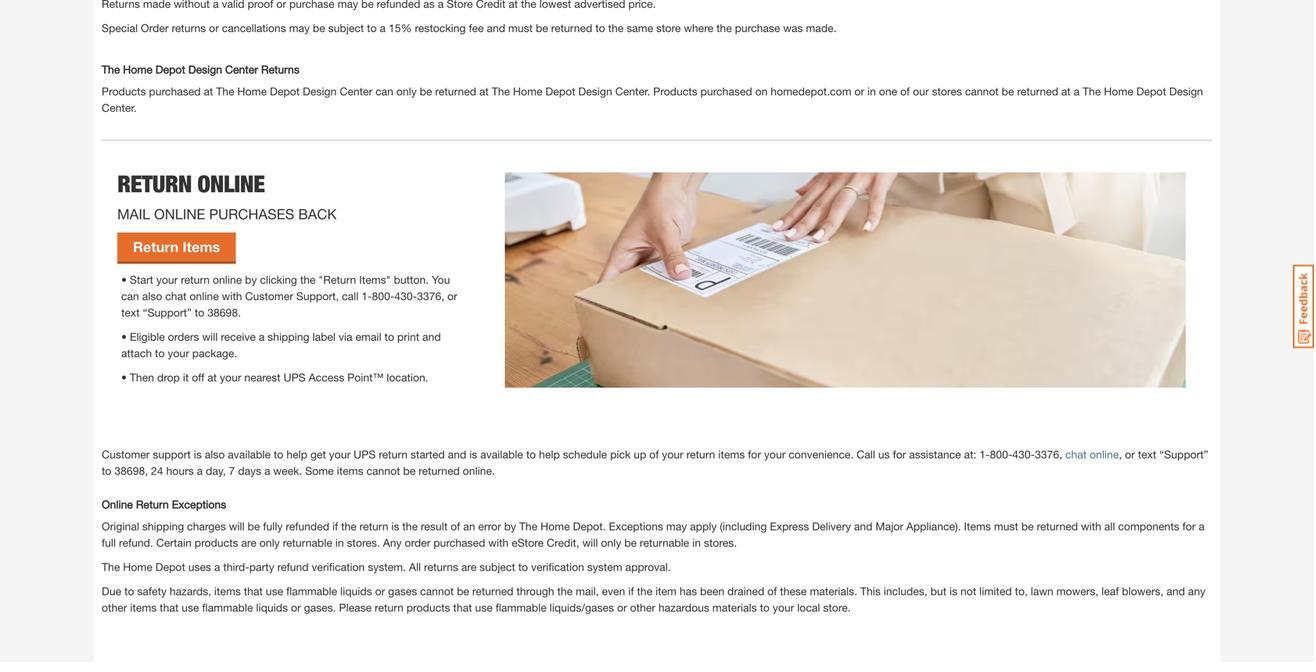 Task type: vqa. For each thing, say whether or not it's contained in the screenshot.
shipping
yes



Task type: describe. For each thing, give the bounding box(es) containing it.
of inside due to safety hazards, items that use flammable liquids or gases cannot be returned through the mail, even if the item has been drained of these materials. this includes, but is not limited to, lawn mowers, leaf blowers, and any other items that use flammable liquids or gases. please return products that use flammable liquids/gases or other hazardous materials to your local store.
[[768, 585, 777, 598]]

our
[[913, 85, 929, 98]]

shipping inside • eligible orders will receive a shipping label via email to print and attach to your package.
[[268, 330, 310, 343]]

stores
[[932, 85, 962, 98]]

delivery
[[812, 520, 851, 533]]

7
[[229, 465, 235, 478]]

0 vertical spatial items
[[183, 238, 220, 255]]

1 vertical spatial are
[[461, 561, 477, 574]]

• for • start your return online by clicking the "return items" button. you can also chat online with customer support, call 1-800-430-3376, or text "support" to 38698.
[[121, 273, 127, 286]]

items up (including
[[718, 448, 745, 461]]

or left "gases."
[[291, 602, 301, 614]]

be right stores
[[1002, 85, 1014, 98]]

to right due
[[124, 585, 134, 598]]

purchased inside original shipping charges will be fully refunded if the return is the result of an error by the home depot. exceptions may apply (including express delivery and major appliance). items must be returned with all components for a full refund. certain products are only returnable in stores. any order purchased with estore credit, will only be returnable in stores.
[[434, 537, 485, 549]]

to left print
[[385, 330, 394, 343]]

store.
[[823, 602, 851, 614]]

is inside original shipping charges will be fully refunded if the return is the result of an error by the home depot. exceptions may apply (including express delivery and major appliance). items must be returned with all components for a full refund. certain products are only returnable in stores. any order purchased with estore credit, will only be returnable in stores.
[[391, 520, 399, 533]]

to up week.
[[274, 448, 283, 461]]

refund
[[277, 561, 309, 574]]

gases.
[[304, 602, 336, 614]]

1 vertical spatial center.
[[102, 101, 137, 114]]

be up to, on the bottom of page
[[1022, 520, 1034, 533]]

your right get
[[329, 448, 351, 461]]

lawn
[[1031, 585, 1054, 598]]

returned inside original shipping charges will be fully refunded if the return is the result of an error by the home depot. exceptions may apply (including express delivery and major appliance). items must be returned with all components for a full refund. certain products are only returnable in stores. any order purchased with estore credit, will only be returnable in stores.
[[1037, 520, 1078, 533]]

• for • eligible orders will receive a shipping label via email to print and attach to your package.
[[121, 330, 127, 343]]

"support" inside the , or text "support" to 38698, 24 hours a day, 7 days a week. some items cannot be returned online.
[[1160, 448, 1209, 461]]

get
[[310, 448, 326, 461]]

800- inside • start your return online by clicking the "return items" button. you can also chat online with customer support, call 1-800-430-3376, or text "support" to 38698.
[[372, 290, 395, 303]]

center inside products purchased at the home depot design center can only be returned at the home depot design center. products purchased on homedepot.com or in one of our stores cannot be returned at a the home depot design center.
[[340, 85, 373, 98]]

limited
[[980, 585, 1012, 598]]

week.
[[273, 465, 302, 478]]

to,
[[1015, 585, 1028, 598]]

return right the up
[[687, 448, 715, 461]]

the left mail,
[[557, 585, 573, 598]]

be up approval.
[[625, 537, 637, 549]]

location.
[[387, 371, 429, 384]]

to down estore
[[518, 561, 528, 574]]

items inside original shipping charges will be fully refunded if the return is the result of an error by the home depot. exceptions may apply (including express delivery and major appliance). items must be returned with all components for a full refund. certain products are only returnable in stores. any order purchased with estore credit, will only be returnable in stores.
[[964, 520, 991, 533]]

,
[[1119, 448, 1122, 461]]

2 horizontal spatial flammable
[[496, 602, 547, 614]]

0 vertical spatial online
[[197, 170, 265, 198]]

please
[[339, 602, 372, 614]]

days
[[238, 465, 261, 478]]

it
[[183, 371, 189, 384]]

your left convenience.
[[764, 448, 786, 461]]

safety
[[137, 585, 167, 598]]

be inside the , or text "support" to 38698, 24 hours a day, 7 days a week. some items cannot be returned online.
[[403, 465, 416, 478]]

day,
[[206, 465, 226, 478]]

materials
[[713, 602, 757, 614]]

0 horizontal spatial center
[[225, 63, 258, 76]]

or left cancellations
[[209, 21, 219, 34]]

1 horizontal spatial 430-
[[1013, 448, 1035, 461]]

0 horizontal spatial in
[[335, 537, 344, 549]]

full
[[102, 537, 116, 549]]

the inside • start your return online by clicking the "return items" button. you can also chat online with customer support, call 1-800-430-3376, or text "support" to 38698.
[[300, 273, 316, 286]]

refund.
[[119, 537, 153, 549]]

1 vertical spatial 1-
[[980, 448, 990, 461]]

cannot inside due to safety hazards, items that use flammable liquids or gases cannot be returned through the mail, even if the item has been drained of these materials. this includes, but is not limited to, lawn mowers, leaf blowers, and any other items that use flammable liquids or gases. please return products that use flammable liquids/gases or other hazardous materials to your local store.
[[420, 585, 454, 598]]

blowers,
[[1122, 585, 1164, 598]]

1 available from the left
[[228, 448, 271, 461]]

if inside due to safety hazards, items that use flammable liquids or gases cannot be returned through the mail, even if the item has been drained of these materials. this includes, but is not limited to, lawn mowers, leaf blowers, and any other items that use flammable liquids or gases. please return products that use flammable liquids/gases or other hazardous materials to your local store.
[[628, 585, 634, 598]]

for inside original shipping charges will be fully refunded if the return is the result of an error by the home depot. exceptions may apply (including express delivery and major appliance). items must be returned with all components for a full refund. certain products are only returnable in stores. any order purchased with estore credit, will only be returnable in stores.
[[1183, 520, 1196, 533]]

0 horizontal spatial purchased
[[149, 85, 201, 98]]

via
[[339, 330, 353, 343]]

certain
[[156, 537, 192, 549]]

your right the up
[[662, 448, 684, 461]]

major
[[876, 520, 904, 533]]

1 vertical spatial subject
[[480, 561, 515, 574]]

3376, inside • start your return online by clicking the "return items" button. you can also chat online with customer support, call 1-800-430-3376, or text "support" to 38698.
[[417, 290, 444, 303]]

1 horizontal spatial also
[[205, 448, 225, 461]]

due
[[102, 585, 121, 598]]

some
[[305, 465, 334, 478]]

, or text "support" to 38698, 24 hours a day, 7 days a week. some items cannot be returned online.
[[102, 448, 1209, 478]]

1 horizontal spatial ups
[[354, 448, 376, 461]]

system.
[[368, 561, 406, 574]]

1 stores. from the left
[[347, 537, 380, 549]]

2 returnable from the left
[[640, 537, 689, 549]]

of inside original shipping charges will be fully refunded if the return is the result of an error by the home depot. exceptions may apply (including express delivery and major appliance). items must be returned with all components for a full refund. certain products are only returnable in stores. any order purchased with estore credit, will only be returnable in stores.
[[451, 520, 460, 533]]

to left 15%
[[367, 21, 377, 34]]

materials.
[[810, 585, 857, 598]]

receive
[[221, 330, 256, 343]]

0 horizontal spatial ups
[[284, 371, 306, 384]]

be down the "restocking"
[[420, 85, 432, 98]]

• for • then drop it off at your nearest ups access point™ location.
[[121, 371, 127, 384]]

will for receive
[[202, 330, 218, 343]]

package.
[[192, 347, 237, 360]]

start
[[130, 273, 153, 286]]

0 horizontal spatial flammable
[[202, 602, 253, 614]]

be left the fully at the bottom of the page
[[248, 520, 260, 533]]

• eligible orders will receive a shipping label via email to print and attach to your package.
[[121, 330, 441, 360]]

a inside • eligible orders will receive a shipping label via email to print and attach to your package.
[[259, 330, 265, 343]]

this
[[861, 585, 881, 598]]

on
[[755, 85, 768, 98]]

mowers,
[[1057, 585, 1099, 598]]

any
[[1188, 585, 1206, 598]]

any
[[383, 537, 402, 549]]

or inside products purchased at the home depot design center can only be returned at the home depot design center. products purchased on homedepot.com or in one of our stores cannot be returned at a the home depot design center.
[[855, 85, 865, 98]]

all
[[1105, 520, 1115, 533]]

been
[[700, 585, 725, 598]]

support,
[[296, 290, 339, 303]]

1 vertical spatial 800-
[[990, 448, 1013, 461]]

1 vertical spatial online
[[190, 290, 219, 303]]

includes,
[[884, 585, 928, 598]]

1 horizontal spatial returns
[[424, 561, 458, 574]]

0 vertical spatial must
[[508, 21, 533, 34]]

is up the online.
[[470, 448, 477, 461]]

restocking
[[415, 21, 466, 34]]

1 other from the left
[[102, 602, 127, 614]]

third-
[[223, 561, 249, 574]]

0 horizontal spatial subject
[[328, 21, 364, 34]]

through
[[517, 585, 554, 598]]

items inside the , or text "support" to 38698, 24 hours a day, 7 days a week. some items cannot be returned online.
[[337, 465, 363, 478]]

24
[[151, 465, 163, 478]]

the left item
[[637, 585, 653, 598]]

order
[[405, 537, 431, 549]]

return left started
[[379, 448, 408, 461]]

not
[[961, 585, 977, 598]]

be right cancellations
[[313, 21, 325, 34]]

return inside return items link
[[133, 238, 179, 255]]

is up hours
[[194, 448, 202, 461]]

attach
[[121, 347, 152, 360]]

items"
[[359, 273, 391, 286]]

drop
[[157, 371, 180, 384]]

1 vertical spatial customer
[[102, 448, 150, 461]]

and inside • eligible orders will receive a shipping label via email to print and attach to your package.
[[423, 330, 441, 343]]

the up order
[[402, 520, 418, 533]]

the home depot design center returns
[[102, 63, 300, 76]]

returned inside due to safety hazards, items that use flammable liquids or gases cannot be returned through the mail, even if the item has been drained of these materials. this includes, but is not limited to, lawn mowers, leaf blowers, and any other items that use flammable liquids or gases. please return products that use flammable liquids/gases or other hazardous materials to your local store.
[[472, 585, 514, 598]]

1 vertical spatial online
[[154, 206, 205, 222]]

item
[[656, 585, 677, 598]]

1 vertical spatial with
[[1081, 520, 1102, 533]]

2 verification from the left
[[531, 561, 584, 574]]

special
[[102, 21, 138, 34]]

local
[[797, 602, 820, 614]]

one
[[879, 85, 897, 98]]

but
[[931, 585, 947, 598]]

or left gases
[[375, 585, 385, 598]]

email
[[356, 330, 382, 343]]

(including
[[720, 520, 767, 533]]

us
[[879, 448, 890, 461]]

an
[[463, 520, 475, 533]]

liquids/gases
[[550, 602, 614, 614]]

to left same
[[596, 21, 605, 34]]

if inside original shipping charges will be fully refunded if the return is the result of an error by the home depot. exceptions may apply (including express delivery and major appliance). items must be returned with all components for a full refund. certain products are only returnable in stores. any order purchased with estore credit, will only be returnable in stores.
[[332, 520, 338, 533]]

fully
[[263, 520, 283, 533]]

and up the online.
[[448, 448, 466, 461]]

1 products from the left
[[102, 85, 146, 98]]

to left schedule
[[526, 448, 536, 461]]

to down drained
[[760, 602, 770, 614]]

due to safety hazards, items that use flammable liquids or gases cannot be returned through the mail, even if the item has been drained of these materials. this includes, but is not limited to, lawn mowers, leaf blowers, and any other items that use flammable liquids or gases. please return products that use flammable liquids/gases or other hazardous materials to your local store.
[[102, 585, 1206, 614]]

2 horizontal spatial purchased
[[701, 85, 752, 98]]

the left same
[[608, 21, 624, 34]]

2 vertical spatial will
[[583, 537, 598, 549]]

2 vertical spatial online
[[1090, 448, 1119, 461]]

return inside original shipping charges will be fully refunded if the return is the result of an error by the home depot. exceptions may apply (including express delivery and major appliance). items must be returned with all components for a full refund. certain products are only returnable in stores. any order purchased with estore credit, will only be returnable in stores.
[[360, 520, 388, 533]]

can inside products purchased at the home depot design center can only be returned at the home depot design center. products purchased on homedepot.com or in one of our stores cannot be returned at a the home depot design center.
[[376, 85, 393, 98]]

hazards,
[[170, 585, 211, 598]]

of inside products purchased at the home depot design center can only be returned at the home depot design center. products purchased on homedepot.com or in one of our stores cannot be returned at a the home depot design center.
[[901, 85, 910, 98]]

1 horizontal spatial that
[[244, 585, 263, 598]]

0 vertical spatial exceptions
[[172, 498, 226, 511]]

depot.
[[573, 520, 606, 533]]

customer support is also available to help get your ups return started and is available to help schedule pick up of your return items for your convenience. call us for assistance at: 1-800-430-3376, chat online
[[102, 448, 1119, 461]]

special order returns or cancellations may be subject to a 15% restocking fee and must be returned to the same store where the purchase was made.
[[102, 21, 840, 34]]

you
[[432, 273, 450, 286]]

2 other from the left
[[630, 602, 656, 614]]

result
[[421, 520, 448, 533]]

1 horizontal spatial 3376,
[[1035, 448, 1063, 461]]

gases
[[388, 585, 417, 598]]

to down eligible
[[155, 347, 165, 360]]

convenience.
[[789, 448, 854, 461]]

return by mail image showing a customer packaging their return in a box. image
[[505, 172, 1186, 400]]

charges
[[187, 520, 226, 533]]

1 horizontal spatial with
[[488, 537, 509, 549]]

returns
[[261, 63, 300, 76]]

0 vertical spatial online
[[213, 273, 242, 286]]

cannot inside the , or text "support" to 38698, 24 hours a day, 7 days a week. some items cannot be returned online.
[[367, 465, 400, 478]]

original
[[102, 520, 139, 533]]



Task type: locate. For each thing, give the bounding box(es) containing it.
store
[[656, 21, 681, 34]]

credit,
[[547, 537, 579, 549]]

"return
[[319, 273, 356, 286]]

at
[[204, 85, 213, 98], [479, 85, 489, 98], [1062, 85, 1071, 98], [208, 371, 217, 384]]

exceptions up approval.
[[609, 520, 663, 533]]

your right start
[[156, 273, 178, 286]]

1 vertical spatial cannot
[[367, 465, 400, 478]]

clicking
[[260, 273, 297, 286]]

also up day,
[[205, 448, 225, 461]]

subject left 15%
[[328, 21, 364, 34]]

your down orders
[[168, 347, 189, 360]]

2 help from the left
[[539, 448, 560, 461]]

1 vertical spatial products
[[407, 602, 450, 614]]

1 vertical spatial exceptions
[[609, 520, 663, 533]]

ups left access on the left bottom of the page
[[284, 371, 306, 384]]

items down third-
[[214, 585, 241, 598]]

in inside products purchased at the home depot design center can only be returned at the home depot design center. products purchased on homedepot.com or in one of our stores cannot be returned at a the home depot design center.
[[868, 85, 876, 98]]

subject down estore
[[480, 561, 515, 574]]

1 • from the top
[[121, 273, 127, 286]]

text up eligible
[[121, 306, 140, 319]]

1 vertical spatial shipping
[[142, 520, 184, 533]]

are inside original shipping charges will be fully refunded if the return is the result of an error by the home depot. exceptions may apply (including express delivery and major appliance). items must be returned with all components for a full refund. certain products are only returnable in stores. any order purchased with estore credit, will only be returnable in stores.
[[241, 537, 257, 549]]

1- right at:
[[980, 448, 990, 461]]

can
[[376, 85, 393, 98], [121, 290, 139, 303]]

in
[[868, 85, 876, 98], [335, 537, 344, 549], [692, 537, 701, 549]]

0 vertical spatial cannot
[[965, 85, 999, 98]]

has
[[680, 585, 697, 598]]

0 horizontal spatial returns
[[172, 21, 206, 34]]

returned inside the , or text "support" to 38698, 24 hours a day, 7 days a week. some items cannot be returned online.
[[419, 465, 460, 478]]

• left start
[[121, 273, 127, 286]]

returnable down the "refunded"
[[283, 537, 332, 549]]

430-
[[395, 290, 417, 303], [1013, 448, 1035, 461]]

800- right at:
[[990, 448, 1013, 461]]

online
[[102, 498, 133, 511]]

flammable down the through
[[496, 602, 547, 614]]

0 vertical spatial 430-
[[395, 290, 417, 303]]

1 returnable from the left
[[283, 537, 332, 549]]

items down the return online mail online purchases back
[[183, 238, 220, 255]]

3 • from the top
[[121, 371, 127, 384]]

1 verification from the left
[[312, 561, 365, 574]]

2 horizontal spatial cannot
[[965, 85, 999, 98]]

feedback link image
[[1293, 264, 1314, 349]]

orders
[[168, 330, 199, 343]]

liquids up please
[[340, 585, 372, 598]]

purchased down an
[[434, 537, 485, 549]]

other down due
[[102, 602, 127, 614]]

0 horizontal spatial 1-
[[362, 290, 372, 303]]

must inside original shipping charges will be fully refunded if the return is the result of an error by the home depot. exceptions may apply (including express delivery and major appliance). items must be returned with all components for a full refund. certain products are only returnable in stores. any order purchased with estore credit, will only be returnable in stores.
[[994, 520, 1019, 533]]

• left then
[[121, 371, 127, 384]]

items right some
[[337, 465, 363, 478]]

items
[[718, 448, 745, 461], [337, 465, 363, 478], [214, 585, 241, 598], [130, 602, 157, 614]]

1 horizontal spatial available
[[480, 448, 523, 461]]

1 horizontal spatial products
[[407, 602, 450, 614]]

or
[[209, 21, 219, 34], [855, 85, 865, 98], [448, 290, 457, 303], [1125, 448, 1135, 461], [375, 585, 385, 598], [291, 602, 301, 614], [617, 602, 627, 614]]

• inside • eligible orders will receive a shipping label via email to print and attach to your package.
[[121, 330, 127, 343]]

may inside original shipping charges will be fully refunded if the return is the result of an error by the home depot. exceptions may apply (including express delivery and major appliance). items must be returned with all components for a full refund. certain products are only returnable in stores. any order purchased with estore credit, will only be returnable in stores.
[[666, 520, 687, 533]]

1 vertical spatial return
[[136, 498, 169, 511]]

for right components
[[1183, 520, 1196, 533]]

1 horizontal spatial may
[[666, 520, 687, 533]]

online up return items
[[154, 206, 205, 222]]

1- inside • start your return online by clicking the "return items" button. you can also chat online with customer support, call 1-800-430-3376, or text "support" to 38698.
[[362, 290, 372, 303]]

1 horizontal spatial subject
[[480, 561, 515, 574]]

"support" right ,
[[1160, 448, 1209, 461]]

0 vertical spatial subject
[[328, 21, 364, 34]]

1 horizontal spatial chat
[[1066, 448, 1087, 461]]

0 horizontal spatial may
[[289, 21, 310, 34]]

0 horizontal spatial items
[[183, 238, 220, 255]]

purchases
[[209, 206, 294, 222]]

shipping
[[268, 330, 310, 343], [142, 520, 184, 533]]

support
[[153, 448, 191, 461]]

or inside the , or text "support" to 38698, 24 hours a day, 7 days a week. some items cannot be returned online.
[[1125, 448, 1135, 461]]

chat left ,
[[1066, 448, 1087, 461]]

1 horizontal spatial if
[[628, 585, 634, 598]]

by right 'error'
[[504, 520, 516, 533]]

mail
[[117, 206, 150, 222]]

purchased down the home depot design center returns
[[149, 85, 201, 98]]

point™
[[347, 371, 384, 384]]

must right fee
[[508, 21, 533, 34]]

with down 'error'
[[488, 537, 509, 549]]

1 horizontal spatial 800-
[[990, 448, 1013, 461]]

products down store
[[653, 85, 698, 98]]

where
[[684, 21, 714, 34]]

1 vertical spatial text
[[1138, 448, 1157, 461]]

by
[[245, 273, 257, 286], [504, 520, 516, 533]]

1 vertical spatial must
[[994, 520, 1019, 533]]

up
[[634, 448, 646, 461]]

mail,
[[576, 585, 599, 598]]

0 vertical spatial center
[[225, 63, 258, 76]]

0 horizontal spatial only
[[260, 537, 280, 549]]

products
[[102, 85, 146, 98], [653, 85, 698, 98]]

returnable up approval.
[[640, 537, 689, 549]]

party
[[249, 561, 274, 574]]

and inside due to safety hazards, items that use flammable liquids or gases cannot be returned through the mail, even if the item has been drained of these materials. this includes, but is not limited to, lawn mowers, leaf blowers, and any other items that use flammable liquids or gases. please return products that use flammable liquids/gases or other hazardous materials to your local store.
[[1167, 585, 1185, 598]]

approval.
[[626, 561, 671, 574]]

0 horizontal spatial shipping
[[142, 520, 184, 533]]

online
[[197, 170, 265, 198], [154, 206, 205, 222]]

other down approval.
[[630, 602, 656, 614]]

drained
[[728, 585, 765, 598]]

products inside original shipping charges will be fully refunded if the return is the result of an error by the home depot. exceptions may apply (including express delivery and major appliance). items must be returned with all components for a full refund. certain products are only returnable in stores. any order purchased with estore credit, will only be returnable in stores.
[[195, 537, 238, 549]]

1 vertical spatial center
[[340, 85, 373, 98]]

or down you
[[448, 290, 457, 303]]

0 vertical spatial can
[[376, 85, 393, 98]]

return down 24
[[136, 498, 169, 511]]

0 horizontal spatial that
[[160, 602, 179, 614]]

cannot down all
[[420, 585, 454, 598]]

"support" inside • start your return online by clicking the "return items" button. you can also chat online with customer support, call 1-800-430-3376, or text "support" to 38698.
[[143, 306, 192, 319]]

be inside due to safety hazards, items that use flammable liquids or gases cannot be returned through the mail, even if the item has been drained of these materials. this includes, but is not limited to, lawn mowers, leaf blowers, and any other items that use flammable liquids or gases. please return products that use flammable liquids/gases or other hazardous materials to your local store.
[[457, 585, 469, 598]]

2 horizontal spatial use
[[475, 602, 493, 614]]

help
[[287, 448, 307, 461], [539, 448, 560, 461]]

1 horizontal spatial must
[[994, 520, 1019, 533]]

flammable down hazards,
[[202, 602, 253, 614]]

access
[[309, 371, 344, 384]]

return items
[[133, 238, 220, 255]]

made.
[[806, 21, 837, 34]]

apply
[[690, 520, 717, 533]]

to inside the , or text "support" to 38698, 24 hours a day, 7 days a week. some items cannot be returned online.
[[102, 465, 111, 478]]

can inside • start your return online by clicking the "return items" button. you can also chat online with customer support, call 1-800-430-3376, or text "support" to 38698.
[[121, 290, 139, 303]]

these
[[780, 585, 807, 598]]

800-
[[372, 290, 395, 303], [990, 448, 1013, 461]]

help up week.
[[287, 448, 307, 461]]

is inside due to safety hazards, items that use flammable liquids or gases cannot be returned through the mail, even if the item has been drained of these materials. this includes, but is not limited to, lawn mowers, leaf blowers, and any other items that use flammable liquids or gases. please return products that use flammable liquids/gases or other hazardous materials to your local store.
[[950, 585, 958, 598]]

1 horizontal spatial stores.
[[704, 537, 737, 549]]

1- right "call"
[[362, 290, 372, 303]]

are down an
[[461, 561, 477, 574]]

2 horizontal spatial in
[[868, 85, 876, 98]]

0 horizontal spatial for
[[748, 448, 761, 461]]

1 horizontal spatial liquids
[[340, 585, 372, 598]]

leaf
[[1102, 585, 1119, 598]]

2 vertical spatial cannot
[[420, 585, 454, 598]]

home inside original shipping charges will be fully refunded if the return is the result of an error by the home depot. exceptions may apply (including express delivery and major appliance). items must be returned with all components for a full refund. certain products are only returnable in stores. any order purchased with estore credit, will only be returnable in stores.
[[541, 520, 570, 533]]

15%
[[389, 21, 412, 34]]

your inside • start your return online by clicking the "return items" button. you can also chat online with customer support, call 1-800-430-3376, or text "support" to 38698.
[[156, 273, 178, 286]]

• up attach
[[121, 330, 127, 343]]

online
[[213, 273, 242, 286], [190, 290, 219, 303], [1090, 448, 1119, 461]]

error
[[478, 520, 501, 533]]

center.
[[615, 85, 650, 98], [102, 101, 137, 114]]

cannot inside products purchased at the home depot design center can only be returned at the home depot design center. products purchased on homedepot.com or in one of our stores cannot be returned at a the home depot design center.
[[965, 85, 999, 98]]

home
[[123, 63, 152, 76], [237, 85, 267, 98], [513, 85, 543, 98], [1104, 85, 1134, 98], [541, 520, 570, 533], [123, 561, 152, 574]]

0 horizontal spatial verification
[[312, 561, 365, 574]]

available up days
[[228, 448, 271, 461]]

2 horizontal spatial will
[[583, 537, 598, 549]]

your down "package."
[[220, 371, 241, 384]]

and left any
[[1167, 585, 1185, 598]]

return up the any on the left of page
[[360, 520, 388, 533]]

will right 'charges'
[[229, 520, 245, 533]]

2 available from the left
[[480, 448, 523, 461]]

all
[[409, 561, 421, 574]]

are
[[241, 537, 257, 549], [461, 561, 477, 574]]

will inside • eligible orders will receive a shipping label via email to print and attach to your package.
[[202, 330, 218, 343]]

original shipping charges will be fully refunded if the return is the result of an error by the home depot. exceptions may apply (including express delivery and major appliance). items must be returned with all components for a full refund. certain products are only returnable in stores. any order purchased with estore credit, will only be returnable in stores.
[[102, 520, 1205, 549]]

customer inside • start your return online by clicking the "return items" button. you can also chat online with customer support, call 1-800-430-3376, or text "support" to 38698.
[[245, 290, 293, 303]]

in up the home depot uses a third-party refund verification system. all returns are subject to verification system approval.
[[335, 537, 344, 549]]

1 horizontal spatial "support"
[[1160, 448, 1209, 461]]

off
[[192, 371, 204, 384]]

even
[[602, 585, 625, 598]]

1 horizontal spatial in
[[692, 537, 701, 549]]

1 horizontal spatial flammable
[[286, 585, 337, 598]]

1 vertical spatial returns
[[424, 561, 458, 574]]

customer
[[245, 290, 293, 303], [102, 448, 150, 461]]

by left clicking at the top left of the page
[[245, 273, 257, 286]]

the inside original shipping charges will be fully refunded if the return is the result of an error by the home depot. exceptions may apply (including express delivery and major appliance). items must be returned with all components for a full refund. certain products are only returnable in stores. any order purchased with estore credit, will only be returnable in stores.
[[519, 520, 538, 533]]

0 horizontal spatial must
[[508, 21, 533, 34]]

will up "package."
[[202, 330, 218, 343]]

by inside original shipping charges will be fully refunded if the return is the result of an error by the home depot. exceptions may apply (including express delivery and major appliance). items must be returned with all components for a full refund. certain products are only returnable in stores. any order purchased with estore credit, will only be returnable in stores.
[[504, 520, 516, 533]]

ups
[[284, 371, 306, 384], [354, 448, 376, 461]]

design
[[188, 63, 222, 76], [303, 85, 337, 98], [579, 85, 612, 98], [1170, 85, 1203, 98]]

be right gases
[[457, 585, 469, 598]]

to inside • start your return online by clicking the "return items" button. you can also chat online with customer support, call 1-800-430-3376, or text "support" to 38698.
[[195, 306, 204, 319]]

and left major
[[854, 520, 873, 533]]

will down depot.
[[583, 537, 598, 549]]

schedule
[[563, 448, 607, 461]]

0 vertical spatial 1-
[[362, 290, 372, 303]]

fee
[[469, 21, 484, 34]]

1 vertical spatial by
[[504, 520, 516, 533]]

subject
[[328, 21, 364, 34], [480, 561, 515, 574]]

exceptions
[[172, 498, 226, 511], [609, 520, 663, 533]]

1 horizontal spatial can
[[376, 85, 393, 98]]

returns right all
[[424, 561, 458, 574]]

2 stores. from the left
[[704, 537, 737, 549]]

shipping up the certain
[[142, 520, 184, 533]]

label
[[313, 330, 336, 343]]

return down gases
[[375, 602, 404, 614]]

and right fee
[[487, 21, 505, 34]]

1 horizontal spatial other
[[630, 602, 656, 614]]

be right fee
[[536, 21, 548, 34]]

products purchased at the home depot design center can only be returned at the home depot design center. products purchased on homedepot.com or in one of our stores cannot be returned at a the home depot design center.
[[102, 85, 1203, 114]]

back
[[298, 206, 337, 222]]

0 vertical spatial also
[[142, 290, 162, 303]]

online.
[[463, 465, 495, 478]]

if
[[332, 520, 338, 533], [628, 585, 634, 598]]

1 vertical spatial chat
[[1066, 448, 1087, 461]]

may right cancellations
[[289, 21, 310, 34]]

0 horizontal spatial text
[[121, 306, 140, 319]]

2 products from the left
[[653, 85, 698, 98]]

must
[[508, 21, 533, 34], [994, 520, 1019, 533]]

other
[[102, 602, 127, 614], [630, 602, 656, 614]]

0 vertical spatial will
[[202, 330, 218, 343]]

return inside due to safety hazards, items that use flammable liquids or gases cannot be returned through the mail, even if the item has been drained of these materials. this includes, but is not limited to, lawn mowers, leaf blowers, and any other items that use flammable liquids or gases. please return products that use flammable liquids/gases or other hazardous materials to your local store.
[[375, 602, 404, 614]]

0 vertical spatial customer
[[245, 290, 293, 303]]

and inside original shipping charges will be fully refunded if the return is the result of an error by the home depot. exceptions may apply (including express delivery and major appliance). items must be returned with all components for a full refund. certain products are only returnable in stores. any order purchased with estore credit, will only be returnable in stores.
[[854, 520, 873, 533]]

0 vertical spatial ups
[[284, 371, 306, 384]]

0 vertical spatial returns
[[172, 21, 206, 34]]

1 horizontal spatial only
[[397, 85, 417, 98]]

1 horizontal spatial items
[[964, 520, 991, 533]]

or inside • start your return online by clicking the "return items" button. you can also chat online with customer support, call 1-800-430-3376, or text "support" to 38698.
[[448, 290, 457, 303]]

0 horizontal spatial 800-
[[372, 290, 395, 303]]

2 horizontal spatial that
[[453, 602, 472, 614]]

0 vertical spatial may
[[289, 21, 310, 34]]

shipping inside original shipping charges will be fully refunded if the return is the result of an error by the home depot. exceptions may apply (including express delivery and major appliance). items must be returned with all components for a full refund. certain products are only returnable in stores. any order purchased with estore credit, will only be returnable in stores.
[[142, 520, 184, 533]]

0 vertical spatial •
[[121, 273, 127, 286]]

a inside products purchased at the home depot design center can only be returned at the home depot design center. products purchased on homedepot.com or in one of our stores cannot be returned at a the home depot design center.
[[1074, 85, 1080, 98]]

of right the up
[[649, 448, 659, 461]]

must up limited
[[994, 520, 1019, 533]]

2 horizontal spatial with
[[1081, 520, 1102, 533]]

0 horizontal spatial "support"
[[143, 306, 192, 319]]

for right us
[[893, 448, 906, 461]]

chat inside • start your return online by clicking the "return items" button. you can also chat online with customer support, call 1-800-430-3376, or text "support" to 38698.
[[165, 290, 187, 303]]

0 vertical spatial chat
[[165, 290, 187, 303]]

eligible
[[130, 330, 165, 343]]

0 vertical spatial by
[[245, 273, 257, 286]]

0 horizontal spatial use
[[182, 602, 199, 614]]

your inside due to safety hazards, items that use flammable liquids or gases cannot be returned through the mail, even if the item has been drained of these materials. this includes, but is not limited to, lawn mowers, leaf blowers, and any other items that use flammable liquids or gases. please return products that use flammable liquids/gases or other hazardous materials to your local store.
[[773, 602, 794, 614]]

1 horizontal spatial text
[[1138, 448, 1157, 461]]

by inside • start your return online by clicking the "return items" button. you can also chat online with customer support, call 1-800-430-3376, or text "support" to 38698.
[[245, 273, 257, 286]]

0 horizontal spatial cannot
[[367, 465, 400, 478]]

for
[[748, 448, 761, 461], [893, 448, 906, 461], [1183, 520, 1196, 533]]

2 horizontal spatial for
[[1183, 520, 1196, 533]]

to left 38698,
[[102, 465, 111, 478]]

1 vertical spatial liquids
[[256, 602, 288, 614]]

only inside products purchased at the home depot design center can only be returned at the home depot design center. products purchased on homedepot.com or in one of our stores cannot be returned at a the home depot design center.
[[397, 85, 417, 98]]

of left an
[[451, 520, 460, 533]]

your inside • eligible orders will receive a shipping label via email to print and attach to your package.
[[168, 347, 189, 360]]

0 horizontal spatial 430-
[[395, 290, 417, 303]]

1 horizontal spatial products
[[653, 85, 698, 98]]

in down apply on the bottom of the page
[[692, 537, 701, 549]]

0 vertical spatial liquids
[[340, 585, 372, 598]]

verification down credit,
[[531, 561, 584, 574]]

only down 15%
[[397, 85, 417, 98]]

0 horizontal spatial also
[[142, 290, 162, 303]]

same
[[627, 21, 653, 34]]

0 horizontal spatial help
[[287, 448, 307, 461]]

only up system
[[601, 537, 621, 549]]

• then drop it off at your nearest ups access point™ location.
[[121, 371, 429, 384]]

stores. down apply on the bottom of the page
[[704, 537, 737, 549]]

1 help from the left
[[287, 448, 307, 461]]

• start your return online by clicking the "return items" button. you can also chat online with customer support, call 1-800-430-3376, or text "support" to 38698.
[[121, 273, 457, 319]]

0 horizontal spatial products
[[102, 85, 146, 98]]

cannot right some
[[367, 465, 400, 478]]

0 vertical spatial "support"
[[143, 306, 192, 319]]

or right ,
[[1125, 448, 1135, 461]]

stores.
[[347, 537, 380, 549], [704, 537, 737, 549]]

products inside due to safety hazards, items that use flammable liquids or gases cannot be returned through the mail, even if the item has been drained of these materials. this includes, but is not limited to, lawn mowers, leaf blowers, and any other items that use flammable liquids or gases. please return products that use flammable liquids/gases or other hazardous materials to your local store.
[[407, 602, 450, 614]]

verification up please
[[312, 561, 365, 574]]

also inside • start your return online by clicking the "return items" button. you can also chat online with customer support, call 1-800-430-3376, or text "support" to 38698.
[[142, 290, 162, 303]]

430- inside • start your return online by clicking the "return items" button. you can also chat online with customer support, call 1-800-430-3376, or text "support" to 38698.
[[395, 290, 417, 303]]

2 • from the top
[[121, 330, 127, 343]]

return inside • start your return online by clicking the "return items" button. you can also chat online with customer support, call 1-800-430-3376, or text "support" to 38698.
[[181, 273, 210, 286]]

1 vertical spatial may
[[666, 520, 687, 533]]

1 horizontal spatial by
[[504, 520, 516, 533]]

may
[[289, 21, 310, 34], [666, 520, 687, 533]]

and right print
[[423, 330, 441, 343]]

• inside • start your return online by clicking the "return items" button. you can also chat online with customer support, call 1-800-430-3376, or text "support" to 38698.
[[121, 273, 127, 286]]

customer up 38698,
[[102, 448, 150, 461]]

items down safety
[[130, 602, 157, 614]]

text inside • start your return online by clicking the "return items" button. you can also chat online with customer support, call 1-800-430-3376, or text "support" to 38698.
[[121, 306, 140, 319]]

exceptions inside original shipping charges will be fully refunded if the return is the result of an error by the home depot. exceptions may apply (including express delivery and major appliance). items must be returned with all components for a full refund. certain products are only returnable in stores. any order purchased with estore credit, will only be returnable in stores.
[[609, 520, 663, 533]]

1 horizontal spatial center.
[[615, 85, 650, 98]]

chat
[[165, 290, 187, 303], [1066, 448, 1087, 461]]

with inside • start your return online by clicking the "return items" button. you can also chat online with customer support, call 1-800-430-3376, or text "support" to 38698.
[[222, 290, 242, 303]]

chat online link
[[1066, 448, 1119, 461]]

2 horizontal spatial only
[[601, 537, 621, 549]]

ups right get
[[354, 448, 376, 461]]

1 horizontal spatial use
[[266, 585, 283, 598]]

the right the "refunded"
[[341, 520, 357, 533]]

a inside original shipping charges will be fully refunded if the return is the result of an error by the home depot. exceptions may apply (including express delivery and major appliance). items must be returned with all components for a full refund. certain products are only returnable in stores. any order purchased with estore credit, will only be returnable in stores.
[[1199, 520, 1205, 533]]

purchase
[[735, 21, 780, 34]]

38698.
[[207, 306, 241, 319]]

products down special
[[102, 85, 146, 98]]

be down started
[[403, 465, 416, 478]]

1 horizontal spatial will
[[229, 520, 245, 533]]

button.
[[394, 273, 429, 286]]

or down even
[[617, 602, 627, 614]]

may left apply on the bottom of the page
[[666, 520, 687, 533]]

can down start
[[121, 290, 139, 303]]

products
[[195, 537, 238, 549], [407, 602, 450, 614]]

will for be
[[229, 520, 245, 533]]

was
[[783, 21, 803, 34]]

1 horizontal spatial for
[[893, 448, 906, 461]]

the right where
[[717, 21, 732, 34]]

1 horizontal spatial purchased
[[434, 537, 485, 549]]

your
[[156, 273, 178, 286], [168, 347, 189, 360], [220, 371, 241, 384], [329, 448, 351, 461], [662, 448, 684, 461], [764, 448, 786, 461], [773, 602, 794, 614]]

430- right at:
[[1013, 448, 1035, 461]]

return
[[181, 273, 210, 286], [379, 448, 408, 461], [687, 448, 715, 461], [360, 520, 388, 533], [375, 602, 404, 614]]

stores. left the any on the left of page
[[347, 537, 380, 549]]

1 vertical spatial ups
[[354, 448, 376, 461]]

0 horizontal spatial will
[[202, 330, 218, 343]]

0 horizontal spatial available
[[228, 448, 271, 461]]

if right even
[[628, 585, 634, 598]]

text inside the , or text "support" to 38698, 24 hours a day, 7 days a week. some items cannot be returned online.
[[1138, 448, 1157, 461]]

0 horizontal spatial returnable
[[283, 537, 332, 549]]



